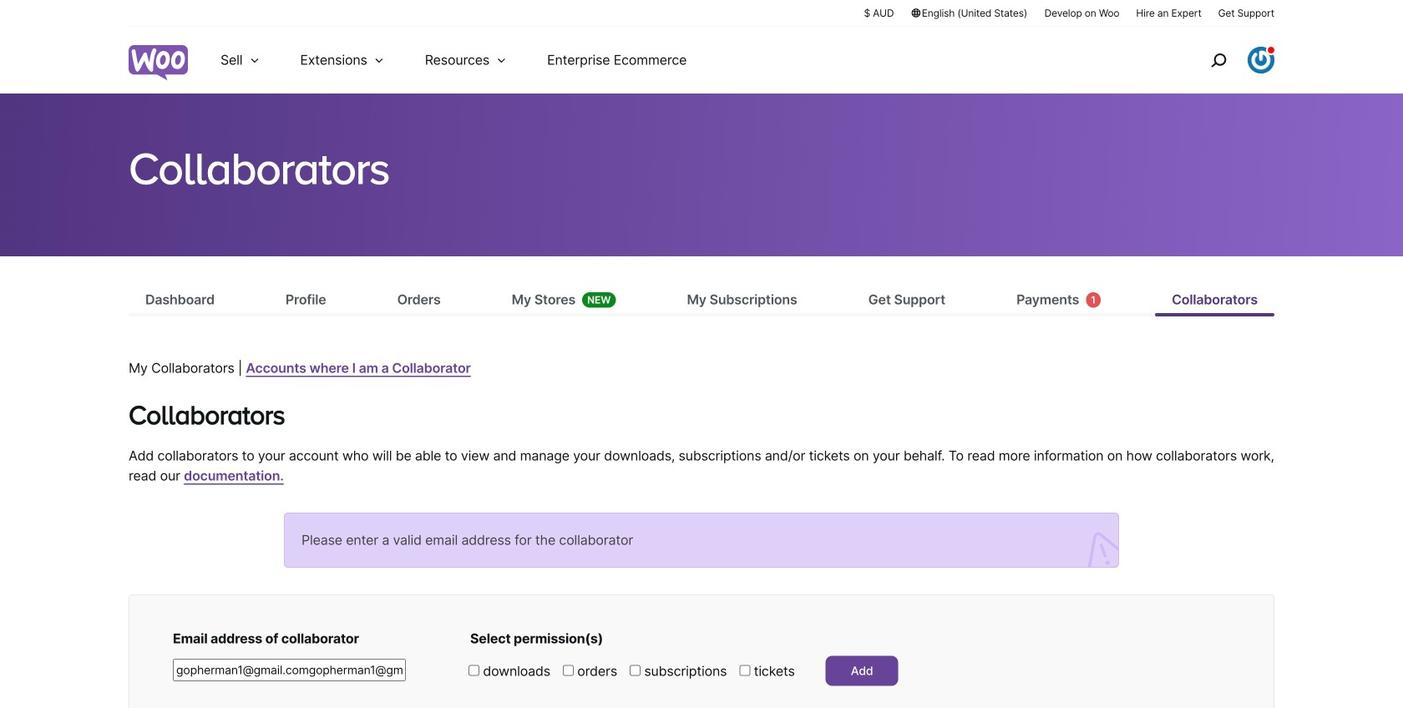 Task type: describe. For each thing, give the bounding box(es) containing it.
search image
[[1205, 47, 1232, 73]]



Task type: vqa. For each thing, say whether or not it's contained in the screenshot.
Service Navigation Menu element
yes



Task type: locate. For each thing, give the bounding box(es) containing it.
None checkbox
[[739, 665, 750, 676]]

service navigation menu element
[[1175, 33, 1275, 87]]

None checkbox
[[469, 665, 479, 676], [563, 665, 574, 676], [630, 665, 641, 676], [469, 665, 479, 676], [563, 665, 574, 676], [630, 665, 641, 676]]

open account menu image
[[1248, 47, 1275, 73]]



